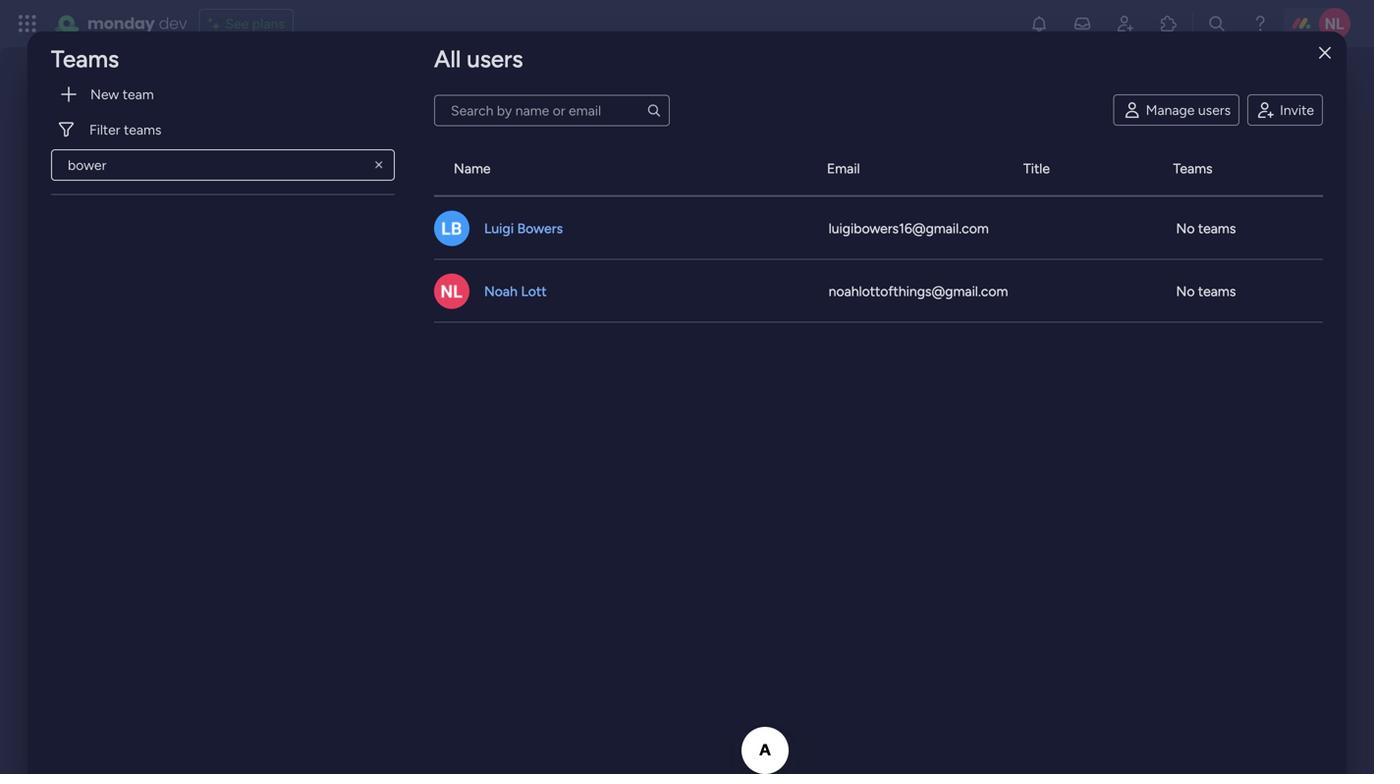 Task type: locate. For each thing, give the bounding box(es) containing it.
0 horizontal spatial users
[[467, 45, 523, 73]]

no teams
[[1176, 220, 1236, 237], [1176, 283, 1236, 300]]

no for luigibowers16@gmail.com
[[1176, 220, 1195, 237]]

users
[[467, 45, 523, 73], [1198, 102, 1231, 118]]

2 vertical spatial teams
[[1198, 283, 1236, 300]]

clear search image
[[371, 157, 387, 173]]

teams up with margin right icon
[[51, 45, 119, 73]]

noah lott
[[484, 283, 547, 300]]

3 row from the top
[[434, 260, 1323, 323]]

row group
[[434, 197, 1323, 323]]

no
[[1176, 220, 1195, 237], [1176, 283, 1195, 300]]

1 horizontal spatial users
[[1198, 102, 1231, 118]]

users for all users
[[467, 45, 523, 73]]

1 no from the top
[[1176, 220, 1195, 237]]

2 row from the top
[[434, 197, 1323, 260]]

1 vertical spatial teams
[[1174, 160, 1213, 177]]

manage
[[1146, 102, 1195, 118]]

row containing name
[[434, 142, 1323, 197]]

None search field
[[434, 95, 670, 126]]

None search field
[[51, 149, 395, 181]]

users inside button
[[1198, 102, 1231, 118]]

noah lott image
[[1319, 8, 1351, 39]]

row up luigibowers16@gmail.com
[[434, 142, 1323, 197]]

luigi bowers image
[[434, 211, 470, 246]]

noah
[[484, 283, 518, 300]]

0 vertical spatial no teams
[[1176, 220, 1236, 237]]

no teams for noahlottofthings@gmail.com
[[1176, 283, 1236, 300]]

row containing luigi bowers
[[434, 197, 1323, 260]]

users right all
[[467, 45, 523, 73]]

1 no teams from the top
[[1176, 220, 1236, 237]]

new team
[[90, 86, 154, 103]]

1 vertical spatial users
[[1198, 102, 1231, 118]]

row
[[434, 142, 1323, 197], [434, 197, 1323, 260], [434, 260, 1323, 323]]

grid containing name
[[434, 142, 1323, 771]]

0 vertical spatial teams
[[124, 121, 162, 138]]

0 vertical spatial teams
[[51, 45, 119, 73]]

noah lott link
[[481, 281, 550, 301]]

teams for luigibowers16@gmail.com
[[1198, 220, 1236, 237]]

1 row from the top
[[434, 142, 1323, 197]]

0 vertical spatial no
[[1176, 220, 1195, 237]]

row group containing luigi bowers
[[434, 197, 1323, 323]]

row down email
[[434, 197, 1323, 260]]

with margin right image
[[59, 84, 79, 104]]

1 horizontal spatial teams
[[1174, 160, 1213, 177]]

teams down manage users
[[1174, 160, 1213, 177]]

users right manage
[[1198, 102, 1231, 118]]

invite members image
[[1116, 14, 1136, 33]]

2 no from the top
[[1176, 283, 1195, 300]]

teams
[[51, 45, 119, 73], [1174, 160, 1213, 177]]

invite button
[[1248, 94, 1323, 126]]

email
[[827, 160, 860, 177]]

inbox image
[[1073, 14, 1092, 33]]

no teams for luigibowers16@gmail.com
[[1176, 220, 1236, 237]]

notifications image
[[1030, 14, 1049, 33]]

row down luigibowers16@gmail.com
[[434, 260, 1323, 323]]

1 vertical spatial no teams
[[1176, 283, 1236, 300]]

0 vertical spatial users
[[467, 45, 523, 73]]

all
[[434, 45, 461, 73]]

noah lott image
[[434, 274, 470, 309]]

help image
[[1251, 14, 1270, 33]]

2 no teams from the top
[[1176, 283, 1236, 300]]

row containing noah lott
[[434, 260, 1323, 323]]

invite
[[1280, 102, 1315, 118]]

1 vertical spatial teams
[[1198, 220, 1236, 237]]

lott
[[521, 283, 547, 300]]

grid
[[434, 142, 1323, 771]]

select product image
[[18, 14, 37, 33]]

1 vertical spatial no
[[1176, 283, 1195, 300]]

teams
[[124, 121, 162, 138], [1198, 220, 1236, 237], [1198, 283, 1236, 300]]



Task type: describe. For each thing, give the bounding box(es) containing it.
new team button
[[51, 79, 395, 110]]

search everything image
[[1207, 14, 1227, 33]]

luigi
[[484, 220, 514, 237]]

search image
[[646, 102, 662, 118]]

see plans button
[[199, 9, 294, 38]]

team
[[123, 86, 154, 103]]

users for manage users
[[1198, 102, 1231, 118]]

row for grid containing name
[[434, 142, 1323, 197]]

row for 'row group' containing luigi bowers
[[434, 197, 1323, 260]]

luigibowers16@gmail.com
[[829, 220, 989, 237]]

filter teams button
[[51, 114, 395, 145]]

filter teams
[[89, 121, 162, 138]]

no for noahlottofthings@gmail.com
[[1176, 283, 1195, 300]]

luigi bowers link
[[481, 219, 566, 238]]

0 horizontal spatial teams
[[51, 45, 119, 73]]

teams inside popup button
[[124, 121, 162, 138]]

all users
[[434, 45, 523, 73]]

new
[[90, 86, 119, 103]]

plans
[[252, 15, 285, 32]]

monday
[[87, 12, 155, 34]]

name
[[454, 160, 491, 177]]

bowers
[[517, 220, 563, 237]]

see plans
[[225, 15, 285, 32]]

filter
[[89, 121, 120, 138]]

close image
[[1319, 46, 1331, 60]]

teams for noahlottofthings@gmail.com
[[1198, 283, 1236, 300]]

apps image
[[1159, 14, 1179, 33]]

manage users button
[[1114, 94, 1240, 126]]

monday dev
[[87, 12, 187, 34]]

luigi bowers
[[484, 220, 563, 237]]

see
[[225, 15, 249, 32]]

noahlottofthings@gmail.com
[[829, 283, 1008, 300]]

Search teams search field
[[51, 149, 395, 181]]

title
[[1024, 160, 1050, 177]]

Search by name or email search field
[[434, 95, 670, 126]]

dev
[[159, 12, 187, 34]]

manage users
[[1146, 102, 1231, 118]]



Task type: vqa. For each thing, say whether or not it's contained in the screenshot.
Notifications image
yes



